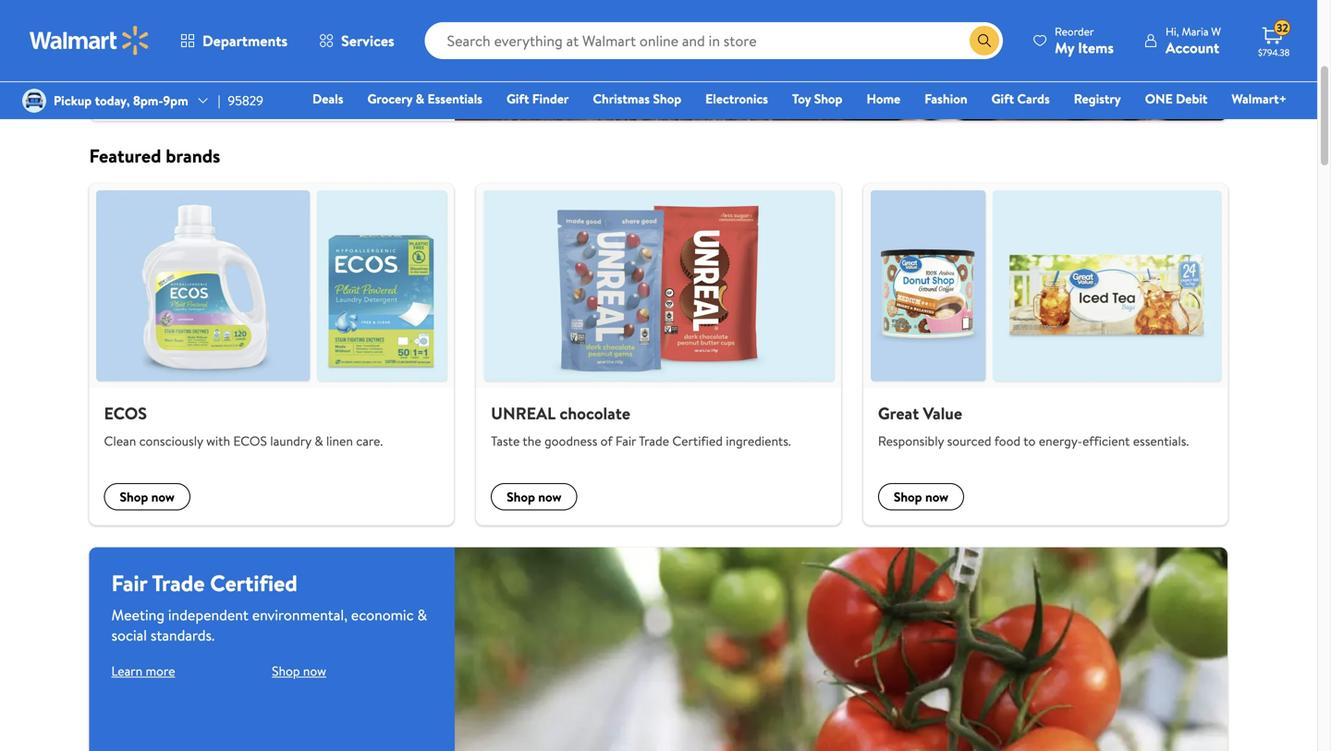 Task type: describe. For each thing, give the bounding box(es) containing it.
essentials
[[428, 90, 483, 108]]

independent
[[168, 605, 249, 626]]

standards.
[[151, 626, 215, 646]]

finder
[[532, 90, 569, 108]]

reorder
[[1055, 24, 1095, 39]]

great value responsibly sourced food to energy-efficient essentials.
[[878, 402, 1189, 450]]

gift finder link
[[498, 89, 577, 109]]

economic
[[351, 605, 414, 626]]

registry link
[[1066, 89, 1130, 109]]

learn more
[[111, 663, 175, 681]]

shop now for value
[[894, 488, 949, 506]]

learn
[[111, 663, 143, 681]]

search icon image
[[978, 33, 992, 48]]

great
[[878, 402, 919, 425]]

ecos list item
[[78, 184, 465, 526]]

Search search field
[[425, 22, 1003, 59]]

christmas shop
[[593, 90, 682, 108]]

sourced
[[948, 432, 992, 450]]

today,
[[95, 92, 130, 110]]

toy
[[793, 90, 811, 108]]

featured brands
[[89, 143, 220, 169]]

linen
[[326, 432, 353, 450]]

& inside 'link'
[[416, 90, 425, 108]]

christmas
[[593, 90, 650, 108]]

now for chocolate
[[538, 488, 562, 506]]

learn more link
[[111, 663, 175, 681]]

walmart+ link
[[1224, 89, 1296, 109]]

w
[[1212, 24, 1222, 39]]

items
[[1078, 37, 1114, 58]]

fair inside fair trade certified meeting independent  environmental, economic & social standards.
[[111, 568, 147, 599]]

one debit
[[1146, 90, 1208, 108]]

services button
[[303, 18, 410, 63]]

ecos clean consciously with ecos laundry & linen care.
[[104, 402, 383, 450]]

trade inside fair trade certified meeting independent  environmental, economic & social standards.
[[152, 568, 205, 599]]

$794.38
[[1259, 46, 1290, 59]]

fashion link
[[917, 89, 976, 109]]

one debit link
[[1137, 89, 1216, 109]]

shop now for clean
[[120, 488, 175, 506]]

fair trade certified meeting independent  environmental, economic & social standards.
[[111, 568, 427, 646]]

essentials.
[[1134, 432, 1189, 450]]

services
[[341, 31, 395, 51]]

shop now link
[[272, 663, 326, 681]]

home link
[[859, 89, 909, 109]]

gift for gift finder
[[507, 90, 529, 108]]

grocery & essentials
[[368, 90, 483, 108]]

hi,
[[1166, 24, 1180, 39]]

95829
[[228, 92, 264, 110]]

shop inside unreal chocolate list item
[[507, 488, 535, 506]]

electronics
[[706, 90, 769, 108]]

with
[[206, 432, 230, 450]]

certified inside the unreal chocolate taste the goodness  of fair trade certified   ingredients.
[[673, 432, 723, 450]]

now down environmental,
[[303, 663, 326, 681]]

|
[[218, 92, 221, 110]]

list containing ecos
[[78, 184, 1240, 526]]

great value list item
[[852, 184, 1240, 526]]

toy shop
[[793, 90, 843, 108]]

energy-
[[1039, 432, 1083, 450]]

unreal
[[491, 402, 556, 425]]

now for clean
[[151, 488, 175, 506]]

*see details button
[[111, 85, 167, 101]]

deals
[[313, 90, 344, 108]]

goodness
[[545, 432, 598, 450]]

gift for gift cards
[[992, 90, 1015, 108]]

brands
[[166, 143, 220, 169]]

32
[[1277, 20, 1289, 36]]

Walmart Site-Wide search field
[[425, 22, 1003, 59]]

0 vertical spatial ecos
[[104, 402, 147, 425]]

walmart+
[[1232, 90, 1287, 108]]

gift cards
[[992, 90, 1050, 108]]

*see
[[111, 85, 134, 101]]

christmas shop link
[[585, 89, 690, 109]]

& inside ecos clean consciously with ecos laundry & linen care.
[[315, 432, 323, 450]]

chocolate
[[560, 402, 631, 425]]

of
[[601, 432, 613, 450]]

trade inside the unreal chocolate taste the goodness  of fair trade certified   ingredients.
[[639, 432, 670, 450]]

shop inside the 'christmas shop' link
[[653, 90, 682, 108]]



Task type: locate. For each thing, give the bounding box(es) containing it.
shop
[[653, 90, 682, 108], [814, 90, 843, 108], [120, 488, 148, 506], [507, 488, 535, 506], [894, 488, 923, 506], [272, 663, 300, 681]]

ingredients.
[[726, 432, 791, 450]]

9pm
[[163, 92, 188, 110]]

care.
[[356, 432, 383, 450]]

trade
[[639, 432, 670, 450], [152, 568, 205, 599]]

0 vertical spatial &
[[416, 90, 425, 108]]

debit
[[1176, 90, 1208, 108]]

trade up independent
[[152, 568, 205, 599]]

1 horizontal spatial trade
[[639, 432, 670, 450]]

shop now inside great value list item
[[894, 488, 949, 506]]

& left linen
[[315, 432, 323, 450]]

gift left finder
[[507, 90, 529, 108]]

responsibly
[[878, 432, 944, 450]]

one
[[1146, 90, 1173, 108]]

0 vertical spatial trade
[[639, 432, 670, 450]]

account
[[1166, 37, 1220, 58]]

clean
[[104, 432, 136, 450]]

featured
[[89, 143, 161, 169]]

shop inside the toy shop link
[[814, 90, 843, 108]]

grocery
[[368, 90, 413, 108]]

shop inside ecos list item
[[120, 488, 148, 506]]

pickup today, 8pm-9pm
[[54, 92, 188, 110]]

gift left cards
[[992, 90, 1015, 108]]

social
[[111, 626, 147, 646]]

list
[[78, 184, 1240, 526]]

0 horizontal spatial trade
[[152, 568, 205, 599]]

gift
[[507, 90, 529, 108], [992, 90, 1015, 108]]

0 horizontal spatial ecos
[[104, 402, 147, 425]]

0 vertical spatial fair
[[616, 432, 636, 450]]

unreal chocolate list item
[[465, 184, 852, 526]]

consciously
[[139, 432, 203, 450]]

certified inside fair trade certified meeting independent  environmental, economic & social standards.
[[210, 568, 298, 599]]

certified up independent
[[210, 568, 298, 599]]

now down consciously
[[151, 488, 175, 506]]

1 vertical spatial &
[[315, 432, 323, 450]]

shop now for chocolate
[[507, 488, 562, 506]]

shop right christmas
[[653, 90, 682, 108]]

shop now
[[120, 488, 175, 506], [507, 488, 562, 506], [894, 488, 949, 506], [272, 663, 326, 681]]

registry
[[1074, 90, 1122, 108]]

shop inside great value list item
[[894, 488, 923, 506]]

1 vertical spatial fair
[[111, 568, 147, 599]]

0 vertical spatial certified
[[673, 432, 723, 450]]

1 horizontal spatial fair
[[616, 432, 636, 450]]

gift finder
[[507, 90, 569, 108]]

shop now down environmental,
[[272, 663, 326, 681]]

shop now down the
[[507, 488, 562, 506]]

departments
[[203, 31, 288, 51]]

fair right of
[[616, 432, 636, 450]]

shop down the
[[507, 488, 535, 506]]

fair
[[616, 432, 636, 450], [111, 568, 147, 599]]

1 gift from the left
[[507, 90, 529, 108]]

2 vertical spatial &
[[417, 605, 427, 626]]

to
[[1024, 432, 1036, 450]]

reorder my items
[[1055, 24, 1114, 58]]

 image
[[22, 89, 46, 113]]

food
[[995, 432, 1021, 450]]

shop down clean
[[120, 488, 148, 506]]

shop down environmental,
[[272, 663, 300, 681]]

& right economic
[[417, 605, 427, 626]]

shop now down responsibly
[[894, 488, 949, 506]]

1 vertical spatial ecos
[[233, 432, 267, 450]]

2 gift from the left
[[992, 90, 1015, 108]]

taste
[[491, 432, 520, 450]]

gift cards link
[[984, 89, 1059, 109]]

departments button
[[165, 18, 303, 63]]

1 vertical spatial certified
[[210, 568, 298, 599]]

8pm-
[[133, 92, 163, 110]]

certified left the ingredients.
[[673, 432, 723, 450]]

maria
[[1182, 24, 1209, 39]]

efficient
[[1083, 432, 1130, 450]]

shop right toy
[[814, 90, 843, 108]]

deals link
[[304, 89, 352, 109]]

value
[[923, 402, 963, 425]]

fair inside the unreal chocolate taste the goodness  of fair trade certified   ingredients.
[[616, 432, 636, 450]]

meeting
[[111, 605, 165, 626]]

ecos
[[104, 402, 147, 425], [233, 432, 267, 450]]

details
[[136, 85, 167, 101]]

0 horizontal spatial certified
[[210, 568, 298, 599]]

1 vertical spatial trade
[[152, 568, 205, 599]]

cards
[[1018, 90, 1050, 108]]

trade right of
[[639, 432, 670, 450]]

fair up the meeting
[[111, 568, 147, 599]]

environmental,
[[252, 605, 348, 626]]

shop now inside ecos list item
[[120, 488, 175, 506]]

now inside great value list item
[[926, 488, 949, 506]]

now down responsibly
[[926, 488, 949, 506]]

my
[[1055, 37, 1075, 58]]

now for value
[[926, 488, 949, 506]]

shop now inside unreal chocolate list item
[[507, 488, 562, 506]]

grocery & essentials link
[[359, 89, 491, 109]]

| 95829
[[218, 92, 264, 110]]

walmart image
[[30, 26, 150, 55]]

the
[[523, 432, 542, 450]]

now
[[151, 488, 175, 506], [538, 488, 562, 506], [926, 488, 949, 506], [303, 663, 326, 681]]

now inside ecos list item
[[151, 488, 175, 506]]

1 horizontal spatial certified
[[673, 432, 723, 450]]

& inside fair trade certified meeting independent  environmental, economic & social standards.
[[417, 605, 427, 626]]

ecos up clean
[[104, 402, 147, 425]]

ecos right 'with'
[[233, 432, 267, 450]]

fashion
[[925, 90, 968, 108]]

&
[[416, 90, 425, 108], [315, 432, 323, 450], [417, 605, 427, 626]]

unreal chocolate taste the goodness  of fair trade certified   ingredients.
[[491, 402, 791, 450]]

shop down responsibly
[[894, 488, 923, 506]]

shop now down consciously
[[120, 488, 175, 506]]

1 horizontal spatial gift
[[992, 90, 1015, 108]]

laundry
[[270, 432, 312, 450]]

pickup
[[54, 92, 92, 110]]

now down the
[[538, 488, 562, 506]]

toy shop link
[[784, 89, 851, 109]]

now inside unreal chocolate list item
[[538, 488, 562, 506]]

more
[[146, 663, 175, 681]]

hi, maria w account
[[1166, 24, 1222, 58]]

0 horizontal spatial fair
[[111, 568, 147, 599]]

1 horizontal spatial ecos
[[233, 432, 267, 450]]

*see details
[[111, 85, 167, 101]]

electronics link
[[697, 89, 777, 109]]

& right grocery
[[416, 90, 425, 108]]

0 horizontal spatial gift
[[507, 90, 529, 108]]

home
[[867, 90, 901, 108]]



Task type: vqa. For each thing, say whether or not it's contained in the screenshot.
'Completely'
no



